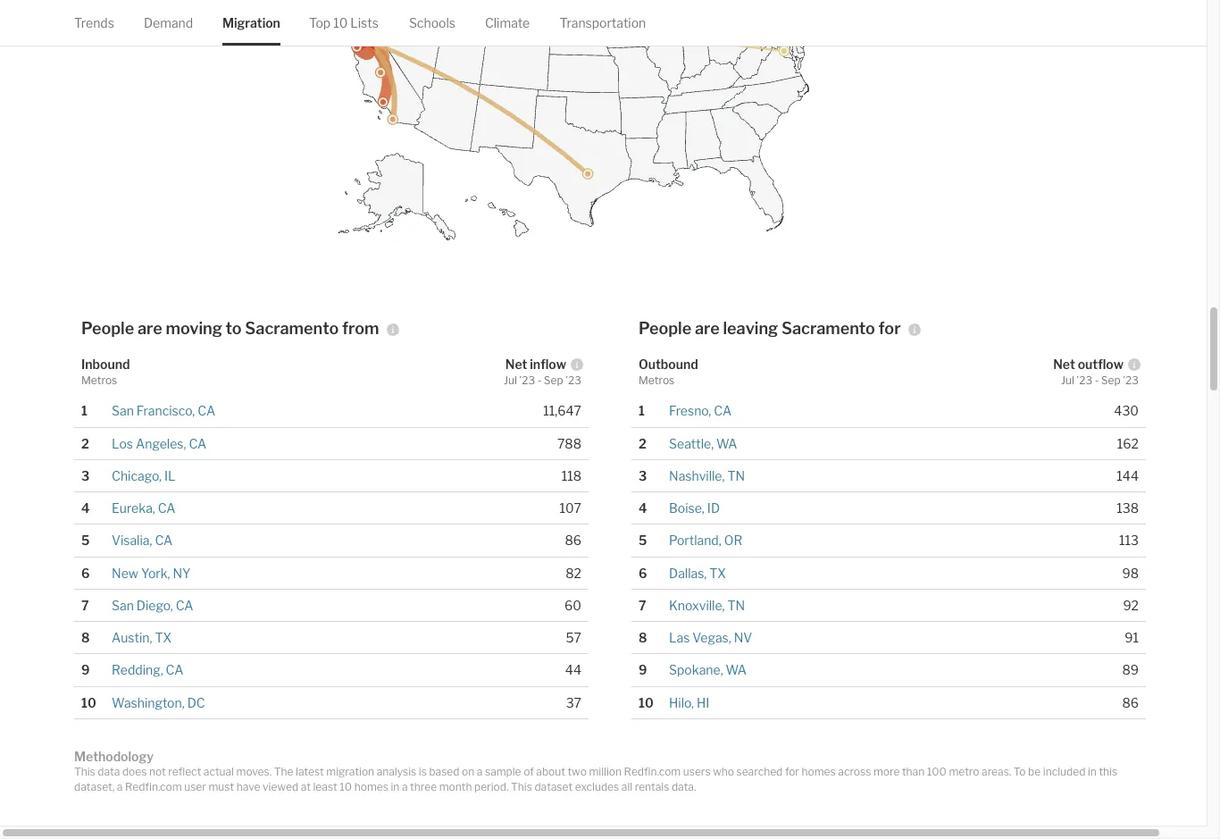 Task type: locate. For each thing, give the bounding box(es) containing it.
people up outbound
[[639, 319, 692, 338]]

homes
[[802, 765, 836, 778], [354, 780, 389, 793]]

1 3 from the left
[[81, 468, 90, 483]]

tn for nashville, tn
[[728, 468, 745, 483]]

sep down the outflow
[[1102, 373, 1121, 387]]

jul '23 - sep '23 down the outflow
[[1062, 373, 1139, 387]]

0 horizontal spatial 8
[[81, 630, 90, 645]]

3 left nashville,
[[639, 468, 647, 483]]

7 left knoxville,
[[639, 598, 647, 613]]

must
[[209, 780, 234, 793]]

more
[[874, 765, 900, 778]]

0 horizontal spatial 4
[[81, 500, 90, 516]]

1 horizontal spatial sep
[[1102, 373, 1121, 387]]

1 horizontal spatial are
[[695, 319, 720, 338]]

1 people from the left
[[81, 319, 134, 338]]

ny
[[173, 565, 191, 580]]

jul '23 - sep '23 down inflow
[[504, 373, 582, 387]]

'23 up 430
[[1123, 373, 1139, 387]]

million
[[589, 765, 622, 778]]

5 for people are leaving sacramento for
[[639, 533, 647, 548]]

hi
[[697, 695, 710, 710]]

4
[[81, 500, 90, 516], [639, 500, 647, 516]]

5 left portland,
[[639, 533, 647, 548]]

nashville, tn
[[669, 468, 745, 483]]

tx
[[710, 565, 726, 580], [155, 630, 172, 645]]

1 horizontal spatial 6
[[639, 565, 647, 580]]

0 horizontal spatial jul '23 - sep '23
[[504, 373, 582, 387]]

1 jul '23 - sep '23 from the left
[[504, 373, 582, 387]]

net left the outflow
[[1054, 356, 1076, 371]]

0 horizontal spatial 86
[[565, 533, 582, 548]]

1 horizontal spatial tx
[[710, 565, 726, 580]]

tn right nashville,
[[728, 468, 745, 483]]

hilo, hi link
[[669, 695, 710, 710]]

this
[[74, 765, 95, 778], [511, 780, 532, 793]]

1 net from the left
[[506, 356, 528, 371]]

3 left the chicago,
[[81, 468, 90, 483]]

0 vertical spatial wa
[[717, 436, 738, 451]]

visalia, ca link
[[112, 533, 173, 548]]

sacramento right to on the left of the page
[[245, 319, 339, 338]]

data
[[98, 765, 120, 778]]

homes down migration
[[354, 780, 389, 793]]

2 7 from the left
[[639, 598, 647, 613]]

diego,
[[137, 598, 173, 613]]

sacramento
[[245, 319, 339, 338], [782, 319, 876, 338]]

1 jul from the left
[[504, 373, 517, 387]]

'23 down net inflow
[[519, 373, 535, 387]]

san for san francisco, ca
[[112, 403, 134, 418]]

2 tn from the top
[[728, 598, 745, 613]]

0 horizontal spatial 6
[[81, 565, 90, 580]]

1 horizontal spatial redfin.com
[[624, 765, 681, 778]]

1 horizontal spatial 1
[[639, 403, 645, 418]]

this
[[1099, 765, 1118, 778]]

1 vertical spatial san
[[112, 598, 134, 613]]

1 horizontal spatial 8
[[639, 630, 647, 645]]

1 horizontal spatial 7
[[639, 598, 647, 613]]

'23 down 'net outflow'
[[1077, 373, 1093, 387]]

wa down nv
[[726, 662, 747, 678]]

migration
[[222, 15, 280, 30]]

this up dataset, on the bottom left
[[74, 765, 95, 778]]

2 left the seattle,
[[639, 436, 647, 451]]

this down of
[[511, 780, 532, 793]]

2 san from the top
[[112, 598, 134, 613]]

100
[[927, 765, 947, 778]]

2 - from the left
[[1095, 373, 1099, 387]]

for inside the methodology this data does not reflect actual moves. the latest migration analysis is based on a sample of about two million redfin.com users who searched for homes across more than 100 metro areas. to be included in this dataset, a redfin.com user must have viewed at least 10 homes in a three month period. this dataset excludes all rentals data.
[[785, 765, 800, 778]]

las vegas, nv
[[669, 630, 753, 645]]

homes left the across
[[802, 765, 836, 778]]

1 horizontal spatial net
[[1054, 356, 1076, 371]]

are left leaving
[[695, 319, 720, 338]]

dataset
[[535, 780, 573, 793]]

2 metros from the left
[[639, 373, 675, 387]]

0 horizontal spatial -
[[538, 373, 542, 387]]

1 horizontal spatial homes
[[802, 765, 836, 778]]

viewed
[[263, 780, 299, 793]]

net left inflow
[[506, 356, 528, 371]]

visalia, ca
[[112, 533, 173, 548]]

jul for people are leaving sacramento for
[[1062, 373, 1075, 387]]

0 horizontal spatial in
[[391, 780, 400, 793]]

2 5 from the left
[[639, 533, 647, 548]]

5 left 'visalia,' on the left of the page
[[81, 533, 90, 548]]

metros down inbound
[[81, 373, 117, 387]]

1 down inbound
[[81, 403, 88, 418]]

fresno,
[[669, 403, 712, 418]]

net inflow
[[506, 356, 567, 371]]

8 for people are leaving sacramento for
[[639, 630, 647, 645]]

'23 down inflow
[[566, 373, 582, 387]]

- for people are moving to sacramento from
[[538, 373, 542, 387]]

4 for people are leaving sacramento for
[[639, 500, 647, 516]]

1 horizontal spatial a
[[402, 780, 408, 793]]

1 '23 from the left
[[519, 373, 535, 387]]

1 vertical spatial in
[[391, 780, 400, 793]]

san up los
[[112, 403, 134, 418]]

portland, or
[[669, 533, 743, 548]]

2 net from the left
[[1054, 356, 1076, 371]]

nv
[[734, 630, 753, 645]]

2 jul '23 - sep '23 from the left
[[1062, 373, 1139, 387]]

0 horizontal spatial metros
[[81, 373, 117, 387]]

0 horizontal spatial tx
[[155, 630, 172, 645]]

1 left fresno,
[[639, 403, 645, 418]]

sacramento right leaving
[[782, 319, 876, 338]]

1 horizontal spatial 4
[[639, 500, 647, 516]]

2 4 from the left
[[639, 500, 647, 516]]

0 horizontal spatial sacramento
[[245, 319, 339, 338]]

4 left boise,
[[639, 500, 647, 516]]

0 horizontal spatial this
[[74, 765, 95, 778]]

8 left austin,
[[81, 630, 90, 645]]

eureka,
[[112, 500, 155, 516]]

across
[[838, 765, 872, 778]]

1 2 from the left
[[81, 436, 89, 451]]

wa right the seattle,
[[717, 436, 738, 451]]

tx for austin, tx
[[155, 630, 172, 645]]

san
[[112, 403, 134, 418], [112, 598, 134, 613]]

0 horizontal spatial a
[[117, 780, 123, 793]]

1 for people are leaving sacramento for
[[639, 403, 645, 418]]

are left moving
[[138, 319, 162, 338]]

0 horizontal spatial sep
[[544, 373, 564, 387]]

1 horizontal spatial 86
[[1123, 695, 1139, 710]]

2 '23 from the left
[[566, 373, 582, 387]]

0 horizontal spatial homes
[[354, 780, 389, 793]]

8 left las in the right of the page
[[639, 630, 647, 645]]

10
[[333, 15, 348, 30], [81, 695, 96, 710], [639, 695, 654, 710], [340, 780, 352, 793]]

- for people are leaving sacramento for
[[1095, 373, 1099, 387]]

actual
[[204, 765, 234, 778]]

washington, dc link
[[112, 695, 205, 710]]

9 left spokane,
[[639, 662, 647, 678]]

san diego, ca link
[[112, 598, 193, 613]]

in left this
[[1088, 765, 1097, 778]]

wa for seattle, wa
[[717, 436, 738, 451]]

1 horizontal spatial sacramento
[[782, 319, 876, 338]]

in
[[1088, 765, 1097, 778], [391, 780, 400, 793]]

1 horizontal spatial metros
[[639, 373, 675, 387]]

people up inbound
[[81, 319, 134, 338]]

9 for people are leaving sacramento for
[[639, 662, 647, 678]]

2 jul from the left
[[1062, 373, 1075, 387]]

redfin.com up rentals
[[624, 765, 681, 778]]

1 vertical spatial wa
[[726, 662, 747, 678]]

1 sacramento from the left
[[245, 319, 339, 338]]

month
[[439, 780, 472, 793]]

jul
[[504, 373, 517, 387], [1062, 373, 1075, 387]]

metros for people are moving to sacramento from
[[81, 373, 117, 387]]

0 vertical spatial san
[[112, 403, 134, 418]]

latest
[[296, 765, 324, 778]]

1 horizontal spatial people
[[639, 319, 692, 338]]

washington,
[[112, 695, 185, 710]]

1 vertical spatial tx
[[155, 630, 172, 645]]

metros for people are leaving sacramento for
[[639, 373, 675, 387]]

redfin.com down not
[[125, 780, 182, 793]]

1 horizontal spatial 2
[[639, 436, 647, 451]]

eureka, ca
[[112, 500, 176, 516]]

boise, id link
[[669, 500, 720, 516]]

sep for people are moving to sacramento from
[[544, 373, 564, 387]]

redfin.com
[[624, 765, 681, 778], [125, 780, 182, 793]]

trends link
[[74, 0, 114, 46]]

8 for people are moving to sacramento from
[[81, 630, 90, 645]]

jul '23 - sep '23 for people are leaving sacramento for
[[1062, 373, 1139, 387]]

0 horizontal spatial jul
[[504, 373, 517, 387]]

2 1 from the left
[[639, 403, 645, 418]]

0 horizontal spatial 1
[[81, 403, 88, 418]]

0 horizontal spatial 2
[[81, 436, 89, 451]]

tn up nv
[[728, 598, 745, 613]]

1 vertical spatial for
[[785, 765, 800, 778]]

'23
[[519, 373, 535, 387], [566, 373, 582, 387], [1077, 373, 1093, 387], [1123, 373, 1139, 387]]

0 horizontal spatial are
[[138, 319, 162, 338]]

san for san diego, ca
[[112, 598, 134, 613]]

1 vertical spatial this
[[511, 780, 532, 793]]

jul down 'net outflow'
[[1062, 373, 1075, 387]]

2 people from the left
[[639, 319, 692, 338]]

excludes
[[575, 780, 619, 793]]

1 vertical spatial 86
[[1123, 695, 1139, 710]]

net
[[506, 356, 528, 371], [1054, 356, 1076, 371]]

jul '23 - sep '23 for people are moving to sacramento from
[[504, 373, 582, 387]]

1 horizontal spatial 3
[[639, 468, 647, 483]]

austin, tx link
[[112, 630, 172, 645]]

10 right top
[[333, 15, 348, 30]]

dc
[[187, 695, 205, 710]]

tx right dallas,
[[710, 565, 726, 580]]

57
[[566, 630, 582, 645]]

1 horizontal spatial 5
[[639, 533, 647, 548]]

1 7 from the left
[[81, 598, 89, 613]]

jul for people are moving to sacramento from
[[504, 373, 517, 387]]

1 horizontal spatial for
[[879, 319, 901, 338]]

2 left los
[[81, 436, 89, 451]]

1 horizontal spatial 9
[[639, 662, 647, 678]]

three
[[410, 780, 437, 793]]

2 8 from the left
[[639, 630, 647, 645]]

metros
[[81, 373, 117, 387], [639, 373, 675, 387]]

1 metros from the left
[[81, 373, 117, 387]]

tx right austin,
[[155, 630, 172, 645]]

2 9 from the left
[[639, 662, 647, 678]]

portland,
[[669, 533, 722, 548]]

wa for spokane, wa
[[726, 662, 747, 678]]

7 left san diego, ca link
[[81, 598, 89, 613]]

0 vertical spatial tx
[[710, 565, 726, 580]]

for
[[879, 319, 901, 338], [785, 765, 800, 778]]

6 left new
[[81, 565, 90, 580]]

0 horizontal spatial 9
[[81, 662, 90, 678]]

1 horizontal spatial jul
[[1062, 373, 1075, 387]]

- down net inflow
[[538, 373, 542, 387]]

89
[[1123, 662, 1139, 678]]

2 are from the left
[[695, 319, 720, 338]]

0 horizontal spatial 7
[[81, 598, 89, 613]]

seattle,
[[669, 436, 714, 451]]

1 horizontal spatial in
[[1088, 765, 1097, 778]]

metros down outbound
[[639, 373, 675, 387]]

1 6 from the left
[[81, 565, 90, 580]]

9 left redding,
[[81, 662, 90, 678]]

1 8 from the left
[[81, 630, 90, 645]]

1 horizontal spatial jul '23 - sep '23
[[1062, 373, 1139, 387]]

0 horizontal spatial people
[[81, 319, 134, 338]]

0 vertical spatial tn
[[728, 468, 745, 483]]

inbound
[[81, 356, 130, 371]]

10 down migration
[[340, 780, 352, 793]]

a down data
[[117, 780, 123, 793]]

0 horizontal spatial 3
[[81, 468, 90, 483]]

ca down il
[[158, 500, 176, 516]]

net outflow
[[1054, 356, 1124, 371]]

people for people are leaving sacramento for
[[639, 319, 692, 338]]

6 for people are moving to sacramento from
[[81, 565, 90, 580]]

jul down net inflow
[[504, 373, 517, 387]]

0 horizontal spatial 5
[[81, 533, 90, 548]]

1 1 from the left
[[81, 403, 88, 418]]

2 6 from the left
[[639, 565, 647, 580]]

0 vertical spatial in
[[1088, 765, 1097, 778]]

86 down the "89"
[[1123, 695, 1139, 710]]

included
[[1044, 765, 1086, 778]]

los
[[112, 436, 133, 451]]

migration link
[[222, 0, 280, 46]]

boise, id
[[669, 500, 720, 516]]

1 9 from the left
[[81, 662, 90, 678]]

0 vertical spatial 86
[[565, 533, 582, 548]]

1 san from the top
[[112, 403, 134, 418]]

2 2 from the left
[[639, 436, 647, 451]]

sep down inflow
[[544, 373, 564, 387]]

inflow
[[530, 356, 567, 371]]

portland, or link
[[669, 533, 743, 548]]

0 horizontal spatial net
[[506, 356, 528, 371]]

a right on
[[477, 765, 483, 778]]

san left diego,
[[112, 598, 134, 613]]

1 vertical spatial tn
[[728, 598, 745, 613]]

climate
[[485, 15, 530, 30]]

1 tn from the top
[[728, 468, 745, 483]]

0 horizontal spatial for
[[785, 765, 800, 778]]

seattle, wa
[[669, 436, 738, 451]]

1 are from the left
[[138, 319, 162, 338]]

2 sep from the left
[[1102, 373, 1121, 387]]

162
[[1118, 436, 1139, 451]]

lists
[[351, 15, 379, 30]]

il
[[164, 468, 176, 483]]

1 - from the left
[[538, 373, 542, 387]]

leaving
[[723, 319, 779, 338]]

7 for people are moving to sacramento from
[[81, 598, 89, 613]]

0 vertical spatial homes
[[802, 765, 836, 778]]

hilo,
[[669, 695, 694, 710]]

2 3 from the left
[[639, 468, 647, 483]]

1 sep from the left
[[544, 373, 564, 387]]

1 4 from the left
[[81, 500, 90, 516]]

0 vertical spatial for
[[879, 319, 901, 338]]

1 5 from the left
[[81, 533, 90, 548]]

6 left dallas,
[[639, 565, 647, 580]]

- down the outflow
[[1095, 373, 1099, 387]]

people are leaving sacramento for
[[639, 319, 901, 338]]

a down analysis
[[402, 780, 408, 793]]

4 left eureka,
[[81, 500, 90, 516]]

1 vertical spatial redfin.com
[[125, 780, 182, 793]]

in down analysis
[[391, 780, 400, 793]]

who
[[713, 765, 734, 778]]

1 horizontal spatial -
[[1095, 373, 1099, 387]]

4 '23 from the left
[[1123, 373, 1139, 387]]

san diego, ca
[[112, 598, 193, 613]]

4 for people are moving to sacramento from
[[81, 500, 90, 516]]

86 up 82
[[565, 533, 582, 548]]



Task type: vqa. For each thing, say whether or not it's contained in the screenshot.
this
yes



Task type: describe. For each thing, give the bounding box(es) containing it.
0 vertical spatial redfin.com
[[624, 765, 681, 778]]

dallas, tx link
[[669, 565, 726, 580]]

spokane, wa link
[[669, 662, 747, 678]]

searched
[[737, 765, 783, 778]]

dallas, tx
[[669, 565, 726, 580]]

nashville,
[[669, 468, 725, 483]]

all
[[622, 780, 633, 793]]

be
[[1029, 765, 1041, 778]]

0 vertical spatial this
[[74, 765, 95, 778]]

82
[[566, 565, 582, 580]]

nashville, tn link
[[669, 468, 745, 483]]

top 10 lists link
[[309, 0, 379, 46]]

moving
[[166, 319, 222, 338]]

ca right angeles,
[[189, 436, 207, 451]]

user
[[184, 780, 206, 793]]

metro
[[949, 765, 980, 778]]

86 for ca
[[565, 533, 582, 548]]

migration
[[326, 765, 375, 778]]

demand link
[[144, 0, 193, 46]]

2 horizontal spatial a
[[477, 765, 483, 778]]

the
[[274, 765, 294, 778]]

methodology this data does not reflect actual moves. the latest migration analysis is based on a sample of about two million redfin.com users who searched for homes across more than 100 metro areas. to be included in this dataset, a redfin.com user must have viewed at least 10 homes in a three month period. this dataset excludes all rentals data.
[[74, 749, 1118, 793]]

37
[[566, 695, 582, 710]]

demand
[[144, 15, 193, 30]]

based
[[429, 765, 460, 778]]

period.
[[474, 780, 509, 793]]

430
[[1115, 403, 1139, 418]]

7 for people are leaving sacramento for
[[639, 598, 647, 613]]

vegas,
[[693, 630, 732, 645]]

10 left hilo,
[[639, 695, 654, 710]]

areas.
[[982, 765, 1012, 778]]

knoxville, tn
[[669, 598, 745, 613]]

ca right the francisco,
[[198, 403, 215, 418]]

moves.
[[236, 765, 272, 778]]

new
[[112, 565, 138, 580]]

hilo, hi
[[669, 695, 710, 710]]

francisco,
[[137, 403, 195, 418]]

tn for knoxville, tn
[[728, 598, 745, 613]]

people are moving to sacramento from
[[81, 319, 379, 338]]

3 for people are moving to sacramento from
[[81, 468, 90, 483]]

1 vertical spatial homes
[[354, 780, 389, 793]]

new york, ny
[[112, 565, 191, 580]]

not
[[149, 765, 166, 778]]

methodology
[[74, 749, 154, 764]]

91
[[1125, 630, 1139, 645]]

2 sacramento from the left
[[782, 319, 876, 338]]

angeles,
[[136, 436, 186, 451]]

does
[[122, 765, 147, 778]]

are for moving
[[138, 319, 162, 338]]

ca right 'visalia,' on the left of the page
[[155, 533, 173, 548]]

1 for people are moving to sacramento from
[[81, 403, 88, 418]]

about
[[536, 765, 566, 778]]

are for leaving
[[695, 319, 720, 338]]

on
[[462, 765, 475, 778]]

redding,
[[112, 662, 163, 678]]

from
[[342, 319, 379, 338]]

fresno, ca
[[669, 403, 732, 418]]

knoxville,
[[669, 598, 725, 613]]

is
[[419, 765, 427, 778]]

york,
[[141, 565, 170, 580]]

tx for dallas, tx
[[710, 565, 726, 580]]

10 left washington, in the left of the page
[[81, 695, 96, 710]]

44
[[565, 662, 582, 678]]

60
[[565, 598, 582, 613]]

10 inside the methodology this data does not reflect actual moves. the latest migration analysis is based on a sample of about two million redfin.com users who searched for homes across more than 100 metro areas. to be included in this dataset, a redfin.com user must have viewed at least 10 homes in a three month period. this dataset excludes all rentals data.
[[340, 780, 352, 793]]

washington, dc
[[112, 695, 205, 710]]

austin,
[[112, 630, 152, 645]]

fresno, ca link
[[669, 403, 732, 418]]

chicago, il link
[[112, 468, 176, 483]]

0 horizontal spatial redfin.com
[[125, 780, 182, 793]]

spokane, wa
[[669, 662, 747, 678]]

two
[[568, 765, 587, 778]]

reflect
[[168, 765, 201, 778]]

2 for people are moving to sacramento from
[[81, 436, 89, 451]]

113
[[1120, 533, 1139, 548]]

3 for people are leaving sacramento for
[[639, 468, 647, 483]]

outbound
[[639, 356, 699, 371]]

trends
[[74, 15, 114, 30]]

118
[[562, 468, 582, 483]]

people for people are moving to sacramento from
[[81, 319, 134, 338]]

id
[[708, 500, 720, 516]]

ca up washington, dc
[[166, 662, 184, 678]]

2 for people are leaving sacramento for
[[639, 436, 647, 451]]

1 horizontal spatial this
[[511, 780, 532, 793]]

san francisco, ca
[[112, 403, 215, 418]]

redding, ca link
[[112, 662, 184, 678]]

san francisco, ca link
[[112, 403, 215, 418]]

5 for people are moving to sacramento from
[[81, 533, 90, 548]]

ca right diego,
[[176, 598, 193, 613]]

86 for hi
[[1123, 695, 1139, 710]]

top 10 lists
[[309, 15, 379, 30]]

9 for people are moving to sacramento from
[[81, 662, 90, 678]]

visalia,
[[112, 533, 152, 548]]

rentals
[[635, 780, 670, 793]]

ca right fresno,
[[714, 403, 732, 418]]

transportation link
[[560, 0, 646, 46]]

outflow
[[1078, 356, 1124, 371]]

sep for people are leaving sacramento for
[[1102, 373, 1121, 387]]

top
[[309, 15, 331, 30]]

net for people are moving to sacramento from
[[506, 356, 528, 371]]

climate link
[[485, 0, 530, 46]]

of
[[524, 765, 534, 778]]

schools
[[409, 15, 456, 30]]

net for people are leaving sacramento for
[[1054, 356, 1076, 371]]

boise,
[[669, 500, 705, 516]]

schools link
[[409, 0, 456, 46]]

spokane,
[[669, 662, 723, 678]]

3 '23 from the left
[[1077, 373, 1093, 387]]

144
[[1117, 468, 1139, 483]]

austin, tx
[[112, 630, 172, 645]]

98
[[1123, 565, 1139, 580]]

chicago,
[[112, 468, 162, 483]]

92
[[1124, 598, 1139, 613]]

6 for people are leaving sacramento for
[[639, 565, 647, 580]]



